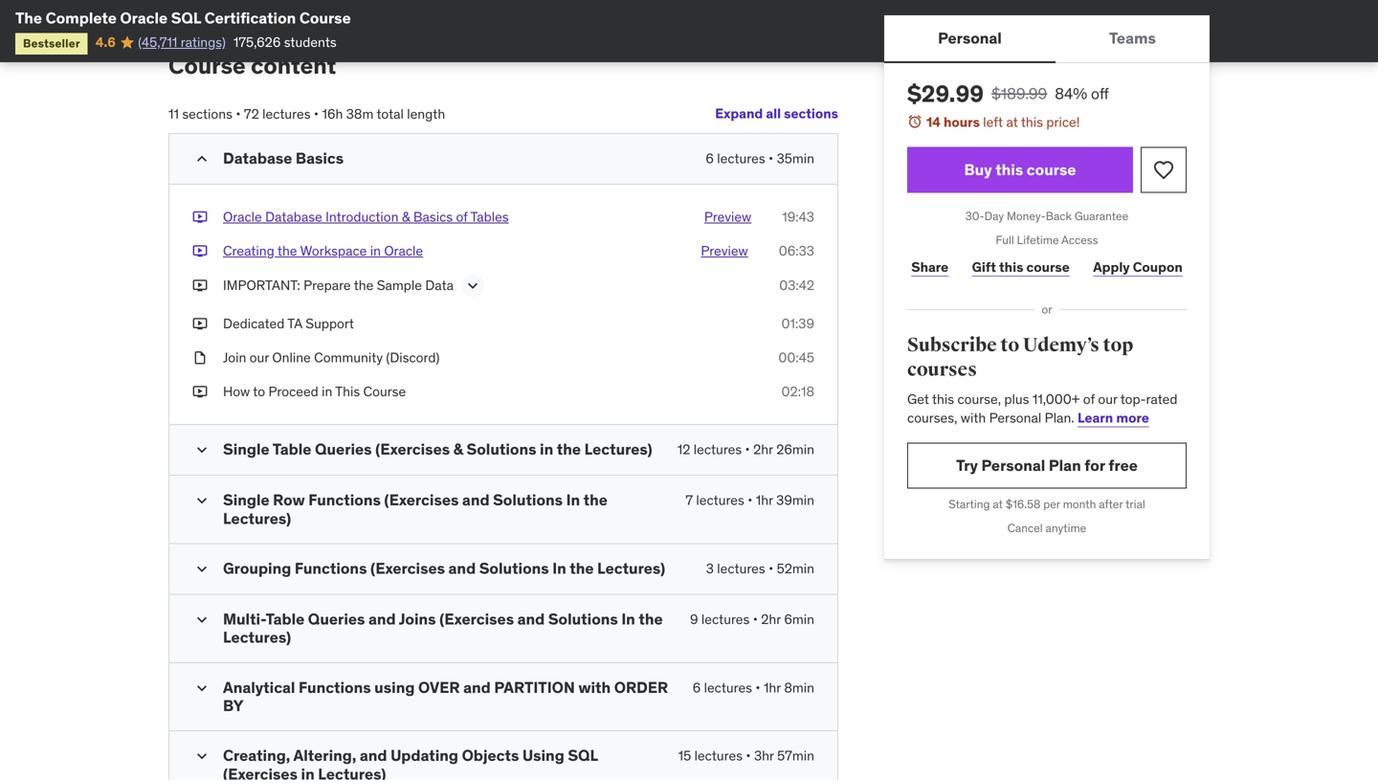Task type: describe. For each thing, give the bounding box(es) containing it.
partition
[[494, 678, 575, 697]]

of for our
[[1083, 390, 1095, 408]]

84%
[[1055, 84, 1088, 103]]

functions for (exercises
[[295, 559, 367, 578]]

data
[[425, 276, 454, 294]]

1 xsmall image from the top
[[192, 276, 208, 295]]

by
[[223, 696, 243, 716]]

• for analytical functions using over and partition with order by
[[756, 679, 761, 696]]

top-
[[1121, 390, 1146, 408]]

the complete oracle sql certification course
[[15, 8, 351, 28]]

• for single table queries (exercises & solutions in the lectures)
[[745, 441, 750, 458]]

preview for 19:43
[[704, 208, 752, 226]]

plan.
[[1045, 409, 1075, 426]]

buy this course button
[[908, 147, 1133, 193]]

30-
[[966, 209, 985, 224]]

0 vertical spatial &
[[402, 208, 410, 226]]

creating, altering, and updating objects using sql (exercises in lectures)
[[223, 746, 598, 780]]

dedicated
[[223, 315, 285, 332]]

solutions inside multi-table queries and joins (exercises and solutions in the lectures)
[[548, 609, 618, 629]]

1 vertical spatial in
[[553, 559, 566, 578]]

cancel
[[1008, 521, 1043, 535]]

2hr for single table queries (exercises & solutions in the lectures)
[[753, 441, 773, 458]]

expand all sections button
[[715, 95, 839, 133]]

important: prepare the sample data
[[223, 276, 454, 294]]

• left 16h 38m
[[314, 105, 319, 122]]

prepare
[[304, 276, 351, 294]]

table for multi-
[[266, 609, 305, 629]]

6 for database basics
[[706, 150, 714, 167]]

to for subscribe
[[1001, 334, 1020, 357]]

how
[[223, 383, 250, 400]]

course for buy this course
[[1027, 160, 1076, 179]]

• for creating, altering, and updating objects using sql (exercises in lectures)
[[746, 747, 751, 765]]

free
[[1109, 456, 1138, 475]]

small image for creating, altering, and updating objects using sql (exercises in lectures)
[[192, 747, 212, 766]]

for
[[1085, 456, 1105, 475]]

complete
[[46, 8, 117, 28]]

updating
[[391, 746, 459, 766]]

hours
[[944, 113, 980, 131]]

and up multi-table queries and joins (exercises and solutions in the lectures)
[[449, 559, 476, 578]]

1 horizontal spatial basics
[[413, 208, 453, 226]]

(exercises inside creating, altering, and updating objects using sql (exercises in lectures)
[[223, 764, 298, 780]]

$29.99
[[908, 79, 984, 108]]

175,626 students
[[233, 33, 337, 51]]

teams button
[[1056, 15, 1210, 61]]

more
[[1117, 409, 1150, 426]]

and up "partition"
[[518, 609, 545, 629]]

single table queries (exercises & solutions in the lectures)
[[223, 439, 653, 459]]

lectures right 72
[[262, 105, 311, 122]]

try personal plan for free link
[[908, 443, 1187, 489]]

courses,
[[908, 409, 958, 426]]

off
[[1091, 84, 1109, 103]]

single for single row functions (exercises and solutions in the lectures)
[[223, 490, 270, 510]]

(exercises up single row functions (exercises and solutions in the lectures)
[[375, 439, 450, 459]]

1 horizontal spatial at
[[1007, 113, 1018, 131]]

small image for single row functions (exercises and solutions in the lectures)
[[192, 491, 212, 510]]

full
[[996, 233, 1014, 247]]

19:43
[[782, 208, 815, 226]]

buy
[[964, 160, 992, 179]]

2 sections from the left
[[182, 105, 233, 122]]

and inside analytical functions using over and partition with order by
[[463, 678, 491, 697]]

$16.58
[[1006, 497, 1041, 512]]

9
[[690, 611, 698, 628]]

objects
[[462, 746, 519, 766]]

in inside creating, altering, and updating objects using sql (exercises in lectures)
[[301, 764, 315, 780]]

creating
[[223, 242, 275, 260]]

top
[[1103, 334, 1134, 357]]

starting
[[949, 497, 990, 512]]

8min
[[784, 679, 815, 696]]

access
[[1062, 233, 1098, 247]]

xsmall image for oracle database introduction & basics of tables
[[192, 208, 208, 227]]

try
[[956, 456, 978, 475]]

over
[[418, 678, 460, 697]]

all
[[766, 105, 781, 122]]

0 horizontal spatial basics
[[296, 148, 344, 168]]

apply coupon button
[[1089, 248, 1187, 286]]

in inside single row functions (exercises and solutions in the lectures)
[[566, 490, 580, 510]]

introduction
[[326, 208, 399, 226]]

month
[[1063, 497, 1096, 512]]

this for gift
[[999, 258, 1024, 275]]

small image for single table queries (exercises & solutions in the lectures)
[[192, 440, 212, 460]]

per
[[1044, 497, 1060, 512]]

solutions inside single row functions (exercises and solutions in the lectures)
[[493, 490, 563, 510]]

get this course, plus 11,000+ of our top-rated courses, with personal plan.
[[908, 390, 1178, 426]]

xsmall image for creating the workspace in oracle
[[192, 242, 208, 261]]

(45,711 ratings)
[[138, 33, 226, 51]]

analytical
[[223, 678, 295, 697]]

anytime
[[1046, 521, 1087, 535]]

1hr for order
[[764, 679, 781, 696]]

39min
[[777, 492, 815, 509]]

certification
[[205, 8, 296, 28]]

price!
[[1047, 113, 1080, 131]]

creating the workspace in oracle
[[223, 242, 423, 260]]

(exercises inside multi-table queries and joins (exercises and solutions in the lectures)
[[440, 609, 514, 629]]

join
[[223, 349, 246, 366]]

11 sections • 72 lectures • 16h 38m total length
[[168, 105, 445, 122]]

learn
[[1078, 409, 1114, 426]]

the inside multi-table queries and joins (exercises and solutions in the lectures)
[[639, 609, 663, 629]]

and inside single row functions (exercises and solutions in the lectures)
[[462, 490, 490, 510]]

xsmall image for how to proceed in this course
[[192, 382, 208, 401]]

subscribe to udemy's top courses
[[908, 334, 1134, 382]]

small image for analytical
[[192, 679, 212, 698]]

$189.99
[[992, 84, 1048, 103]]

6 lectures • 35min
[[706, 150, 815, 167]]

wishlist image
[[1153, 159, 1176, 181]]

02:18
[[782, 383, 815, 400]]

multi-table queries and joins (exercises and solutions in the lectures)
[[223, 609, 663, 647]]

apply
[[1093, 258, 1130, 275]]

12
[[678, 441, 691, 458]]

tab list containing personal
[[885, 15, 1210, 63]]

with inside analytical functions using over and partition with order by
[[579, 678, 611, 697]]

4.6
[[95, 33, 116, 51]]

small image for multi-
[[192, 610, 212, 629]]

$29.99 $189.99 84% off
[[908, 79, 1109, 108]]

lectures) left "3"
[[597, 559, 666, 578]]

lectures for database basics
[[717, 150, 766, 167]]

personal button
[[885, 15, 1056, 61]]

52min
[[777, 560, 815, 577]]

table for single
[[273, 439, 311, 459]]

01:39
[[782, 315, 815, 332]]

multi-
[[223, 609, 266, 629]]

03:42
[[779, 276, 815, 294]]

after
[[1099, 497, 1123, 512]]

small image for database
[[192, 149, 212, 169]]

using
[[523, 746, 565, 766]]

to for how
[[253, 383, 265, 400]]

1 vertical spatial database
[[265, 208, 322, 226]]

06:33
[[779, 242, 815, 260]]

0 horizontal spatial oracle
[[120, 8, 168, 28]]

00:45
[[779, 349, 815, 366]]

expand all sections
[[715, 105, 839, 122]]



Task type: vqa. For each thing, say whether or not it's contained in the screenshot.


Task type: locate. For each thing, give the bounding box(es) containing it.
xsmall image left important:
[[192, 276, 208, 295]]

0 vertical spatial 2hr
[[753, 441, 773, 458]]

(45,711
[[138, 33, 177, 51]]

1 single from the top
[[223, 439, 270, 459]]

oracle up (45,711 on the left of page
[[120, 8, 168, 28]]

3 small image from the top
[[192, 679, 212, 698]]

workspace
[[300, 242, 367, 260]]

• left 6min at the right
[[753, 611, 758, 628]]

course up students at the left of page
[[299, 8, 351, 28]]

175,626
[[233, 33, 281, 51]]

6 for analytical functions using over and partition with order by
[[693, 679, 701, 696]]

and down single table queries (exercises & solutions in the lectures) on the bottom left
[[462, 490, 490, 510]]

72
[[244, 105, 259, 122]]

1 vertical spatial course
[[168, 51, 246, 80]]

lectures) inside creating, altering, and updating objects using sql (exercises in lectures)
[[318, 764, 386, 780]]

lectures) up 'analytical'
[[223, 628, 291, 647]]

lectures) inside multi-table queries and joins (exercises and solutions in the lectures)
[[223, 628, 291, 647]]

the
[[278, 242, 297, 260], [354, 276, 374, 294], [557, 439, 581, 459], [584, 490, 608, 510], [570, 559, 594, 578], [639, 609, 663, 629]]

0 horizontal spatial sql
[[171, 8, 201, 28]]

2 vertical spatial in
[[622, 609, 635, 629]]

course right this
[[363, 383, 406, 400]]

0 vertical spatial at
[[1007, 113, 1018, 131]]

functions inside single row functions (exercises and solutions in the lectures)
[[308, 490, 381, 510]]

learn more link
[[1078, 409, 1150, 426]]

1 vertical spatial personal
[[990, 409, 1042, 426]]

with
[[961, 409, 986, 426], [579, 678, 611, 697]]

to inside subscribe to udemy's top courses
[[1001, 334, 1020, 357]]

the inside single row functions (exercises and solutions in the lectures)
[[584, 490, 608, 510]]

• for single row functions (exercises and solutions in the lectures)
[[748, 492, 753, 509]]

this right gift
[[999, 258, 1024, 275]]

1 horizontal spatial of
[[1083, 390, 1095, 408]]

sections inside dropdown button
[[784, 105, 839, 122]]

(exercises up joins
[[370, 559, 445, 578]]

0 vertical spatial in
[[566, 490, 580, 510]]

tables
[[471, 208, 509, 226]]

• left 52min
[[769, 560, 774, 577]]

courses
[[908, 358, 977, 382]]

12 lectures • 2hr 26min
[[678, 441, 815, 458]]

joins
[[399, 609, 436, 629]]

our right 'join'
[[250, 349, 269, 366]]

single for single table queries (exercises & solutions in the lectures)
[[223, 439, 270, 459]]

0 vertical spatial preview
[[704, 208, 752, 226]]

0 vertical spatial basics
[[296, 148, 344, 168]]

rated
[[1146, 390, 1178, 408]]

at left $16.58
[[993, 497, 1003, 512]]

of for tables
[[456, 208, 468, 226]]

grouping functions (exercises and solutions in the lectures)
[[223, 559, 666, 578]]

and inside creating, altering, and updating objects using sql (exercises in lectures)
[[360, 746, 387, 766]]

26min
[[777, 441, 815, 458]]

personal down plus
[[990, 409, 1042, 426]]

oracle
[[120, 8, 168, 28], [223, 208, 262, 226], [384, 242, 423, 260]]

of
[[456, 208, 468, 226], [1083, 390, 1095, 408]]

xsmall image
[[192, 276, 208, 295], [192, 314, 208, 333], [192, 348, 208, 367]]

2hr left 26min
[[753, 441, 773, 458]]

6min
[[784, 611, 815, 628]]

1 horizontal spatial course
[[299, 8, 351, 28]]

sections
[[784, 105, 839, 122], [182, 105, 233, 122]]

1 vertical spatial small image
[[192, 610, 212, 629]]

11,000+
[[1033, 390, 1080, 408]]

with down course,
[[961, 409, 986, 426]]

apply coupon
[[1093, 258, 1183, 275]]

1 horizontal spatial sections
[[784, 105, 839, 122]]

2 vertical spatial oracle
[[384, 242, 423, 260]]

xsmall image for dedicated ta support
[[192, 314, 208, 333]]

0 vertical spatial xsmall image
[[192, 208, 208, 227]]

table down 'grouping'
[[266, 609, 305, 629]]

nasdaq image
[[185, 0, 295, 13]]

1 horizontal spatial our
[[1098, 390, 1118, 408]]

important:
[[223, 276, 300, 294]]

0 vertical spatial oracle
[[120, 8, 168, 28]]

this inside get this course, plus 11,000+ of our top-rated courses, with personal plan.
[[932, 390, 954, 408]]

coupon
[[1133, 258, 1183, 275]]

the
[[15, 8, 42, 28]]

small image
[[192, 149, 212, 169], [192, 610, 212, 629], [192, 679, 212, 698]]

0 vertical spatial 1hr
[[756, 492, 773, 509]]

1 course from the top
[[1027, 160, 1076, 179]]

functions inside analytical functions using over and partition with order by
[[299, 678, 371, 697]]

1 vertical spatial 1hr
[[764, 679, 781, 696]]

functions right row on the bottom left of page
[[308, 490, 381, 510]]

2 small image from the top
[[192, 491, 212, 510]]

in inside multi-table queries and joins (exercises and solutions in the lectures)
[[622, 609, 635, 629]]

single left row on the bottom left of page
[[223, 490, 270, 510]]

2 vertical spatial xsmall image
[[192, 348, 208, 367]]

1hr for the
[[756, 492, 773, 509]]

teams
[[1109, 28, 1156, 48]]

lifetime
[[1017, 233, 1059, 247]]

2hr for multi-table queries and joins (exercises and solutions in the lectures)
[[761, 611, 781, 628]]

lectures) left updating
[[318, 764, 386, 780]]

buy this course
[[964, 160, 1076, 179]]

0 vertical spatial to
[[1001, 334, 1020, 357]]

1 vertical spatial functions
[[295, 559, 367, 578]]

small image left by
[[192, 679, 212, 698]]

lectures right 15
[[695, 747, 743, 765]]

1 vertical spatial with
[[579, 678, 611, 697]]

• left 39min
[[748, 492, 753, 509]]

2 horizontal spatial course
[[363, 383, 406, 400]]

table inside multi-table queries and joins (exercises and solutions in the lectures)
[[266, 609, 305, 629]]

lectures)
[[584, 439, 653, 459], [223, 509, 291, 528], [597, 559, 666, 578], [223, 628, 291, 647], [318, 764, 386, 780]]

2hr left 6min at the right
[[761, 611, 781, 628]]

3 lectures • 52min
[[706, 560, 815, 577]]

alarm image
[[908, 114, 923, 129]]

0 horizontal spatial with
[[579, 678, 611, 697]]

gift
[[972, 258, 996, 275]]

using
[[374, 678, 415, 697]]

14
[[927, 113, 941, 131]]

14 hours left at this price!
[[927, 113, 1080, 131]]

subscribe
[[908, 334, 997, 357]]

2 vertical spatial xsmall image
[[192, 382, 208, 401]]

show lecture description image
[[463, 276, 482, 295]]

1 xsmall image from the top
[[192, 208, 208, 227]]

personal inside button
[[938, 28, 1002, 48]]

analytical functions using over and partition with order by
[[223, 678, 668, 716]]

plus
[[1005, 390, 1030, 408]]

ta
[[287, 315, 302, 332]]

1 vertical spatial preview
[[701, 242, 748, 260]]

and right the "over"
[[463, 678, 491, 697]]

basics
[[296, 148, 344, 168], [413, 208, 453, 226]]

personal inside get this course, plus 11,000+ of our top-rated courses, with personal plan.
[[990, 409, 1042, 426]]

this for get
[[932, 390, 954, 408]]

3 xsmall image from the top
[[192, 348, 208, 367]]

personal up $16.58
[[982, 456, 1046, 475]]

1 vertical spatial sql
[[568, 746, 598, 766]]

0 vertical spatial functions
[[308, 490, 381, 510]]

0 horizontal spatial to
[[253, 383, 265, 400]]

(exercises inside single row functions (exercises and solutions in the lectures)
[[384, 490, 459, 510]]

0 vertical spatial our
[[250, 349, 269, 366]]

1hr left 39min
[[756, 492, 773, 509]]

2 vertical spatial course
[[363, 383, 406, 400]]

6 lectures • 1hr 8min
[[693, 679, 815, 696]]

functions right 'grouping'
[[295, 559, 367, 578]]

lectures for multi-table queries and joins (exercises and solutions in the lectures)
[[702, 611, 750, 628]]

queries for and
[[308, 609, 365, 629]]

sql up (45,711 ratings)
[[171, 8, 201, 28]]

preview
[[704, 208, 752, 226], [701, 242, 748, 260]]

7 lectures • 1hr 39min
[[686, 492, 815, 509]]

1 vertical spatial xsmall image
[[192, 242, 208, 261]]

(exercises down single table queries (exercises & solutions in the lectures) on the bottom left
[[384, 490, 459, 510]]

oracle up creating
[[223, 208, 262, 226]]

content
[[251, 51, 336, 80]]

1 vertical spatial table
[[266, 609, 305, 629]]

course down the ratings)
[[168, 51, 246, 80]]

1 vertical spatial of
[[1083, 390, 1095, 408]]

course up back
[[1027, 160, 1076, 179]]

sql right using
[[568, 746, 598, 766]]

basics left tables
[[413, 208, 453, 226]]

database down 72
[[223, 148, 292, 168]]

course for gift this course
[[1027, 258, 1070, 275]]

single inside single row functions (exercises and solutions in the lectures)
[[223, 490, 270, 510]]

small image left multi-
[[192, 610, 212, 629]]

1 horizontal spatial 6
[[706, 150, 714, 167]]

this left price!
[[1021, 113, 1043, 131]]

3 xsmall image from the top
[[192, 382, 208, 401]]

queries inside multi-table queries and joins (exercises and solutions in the lectures)
[[308, 609, 365, 629]]

our
[[250, 349, 269, 366], [1098, 390, 1118, 408]]

• for database basics
[[769, 150, 774, 167]]

this up courses, in the bottom of the page
[[932, 390, 954, 408]]

lectures) up 'grouping'
[[223, 509, 291, 528]]

of inside get this course, plus 11,000+ of our top-rated courses, with personal plan.
[[1083, 390, 1095, 408]]

1 horizontal spatial to
[[1001, 334, 1020, 357]]

with left order
[[579, 678, 611, 697]]

plan
[[1049, 456, 1081, 475]]

database basics
[[223, 148, 344, 168]]

lectures) inside single row functions (exercises and solutions in the lectures)
[[223, 509, 291, 528]]

lectures right "3"
[[717, 560, 766, 577]]

join our online community (discord)
[[223, 349, 440, 366]]

preview for 06:33
[[701, 242, 748, 260]]

0 vertical spatial table
[[273, 439, 311, 459]]

0 vertical spatial course
[[299, 8, 351, 28]]

database up creating the workspace in oracle
[[265, 208, 322, 226]]

1 vertical spatial 2hr
[[761, 611, 781, 628]]

0 vertical spatial sql
[[171, 8, 201, 28]]

0 horizontal spatial at
[[993, 497, 1003, 512]]

basics down 11 sections • 72 lectures • 16h 38m total length
[[296, 148, 344, 168]]

1 vertical spatial 6
[[693, 679, 701, 696]]

1 vertical spatial &
[[453, 439, 463, 459]]

xsmall image
[[192, 208, 208, 227], [192, 242, 208, 261], [192, 382, 208, 401]]

lectures right 9
[[702, 611, 750, 628]]

sections right 11
[[182, 105, 233, 122]]

1hr
[[756, 492, 773, 509], [764, 679, 781, 696]]

0 vertical spatial database
[[223, 148, 292, 168]]

0 vertical spatial single
[[223, 439, 270, 459]]

0 vertical spatial of
[[456, 208, 468, 226]]

at right left
[[1007, 113, 1018, 131]]

with inside get this course, plus 11,000+ of our top-rated courses, with personal plan.
[[961, 409, 986, 426]]

lectures right 7
[[696, 492, 745, 509]]

0 horizontal spatial course
[[168, 51, 246, 80]]

2 xsmall image from the top
[[192, 242, 208, 261]]

to right how
[[253, 383, 265, 400]]

• for grouping functions (exercises and solutions in the lectures)
[[769, 560, 774, 577]]

1 vertical spatial oracle
[[223, 208, 262, 226]]

functions for using
[[299, 678, 371, 697]]

1 vertical spatial course
[[1027, 258, 1070, 275]]

small image for grouping functions (exercises and solutions in the lectures)
[[192, 559, 212, 579]]

money-
[[1007, 209, 1046, 224]]

(exercises right joins
[[440, 609, 514, 629]]

0 vertical spatial 6
[[706, 150, 714, 167]]

& up single row functions (exercises and solutions in the lectures)
[[453, 439, 463, 459]]

course inside button
[[1027, 160, 1076, 179]]

solutions
[[467, 439, 537, 459], [493, 490, 563, 510], [479, 559, 549, 578], [548, 609, 618, 629]]

learn more
[[1078, 409, 1150, 426]]

1 small image from the top
[[192, 440, 212, 460]]

lectures down expand
[[717, 150, 766, 167]]

1 vertical spatial at
[[993, 497, 1003, 512]]

queries for (exercises
[[315, 439, 372, 459]]

tab list
[[885, 15, 1210, 63]]

3 small image from the top
[[192, 559, 212, 579]]

1 vertical spatial our
[[1098, 390, 1118, 408]]

(discord)
[[386, 349, 440, 366]]

• left 8min
[[756, 679, 761, 696]]

at inside starting at $16.58 per month after trial cancel anytime
[[993, 497, 1003, 512]]

0 horizontal spatial 6
[[693, 679, 701, 696]]

lectures for creating, altering, and updating objects using sql (exercises in lectures)
[[695, 747, 743, 765]]

lectures) left 12
[[584, 439, 653, 459]]

our up learn more
[[1098, 390, 1118, 408]]

9 lectures • 2hr 6min
[[690, 611, 815, 628]]

sections right all
[[784, 105, 839, 122]]

2 small image from the top
[[192, 610, 212, 629]]

0 horizontal spatial sections
[[182, 105, 233, 122]]

0 vertical spatial course
[[1027, 160, 1076, 179]]

to left udemy's
[[1001, 334, 1020, 357]]

(exercises down by
[[223, 764, 298, 780]]

1 horizontal spatial sql
[[568, 746, 598, 766]]

1 horizontal spatial oracle
[[223, 208, 262, 226]]

this inside button
[[996, 160, 1024, 179]]

1 vertical spatial queries
[[308, 609, 365, 629]]

lectures for analytical functions using over and partition with order by
[[704, 679, 752, 696]]

small image left database basics
[[192, 149, 212, 169]]

preview down the 6 lectures • 35min at the top right
[[704, 208, 752, 226]]

0 horizontal spatial our
[[250, 349, 269, 366]]

xsmall image left dedicated
[[192, 314, 208, 333]]

course content
[[168, 51, 336, 80]]

in
[[566, 490, 580, 510], [553, 559, 566, 578], [622, 609, 635, 629]]

0 horizontal spatial of
[[456, 208, 468, 226]]

creating,
[[223, 746, 290, 766]]

of left tables
[[456, 208, 468, 226]]

at
[[1007, 113, 1018, 131], [993, 497, 1003, 512]]

sql inside creating, altering, and updating objects using sql (exercises in lectures)
[[568, 746, 598, 766]]

lectures for single table queries (exercises & solutions in the lectures)
[[694, 441, 742, 458]]

2 horizontal spatial oracle
[[384, 242, 423, 260]]

2 course from the top
[[1027, 258, 1070, 275]]

lectures up 15 lectures • 3hr 57min at the bottom of page
[[704, 679, 752, 696]]

oracle up sample
[[384, 242, 423, 260]]

1 vertical spatial to
[[253, 383, 265, 400]]

course,
[[958, 390, 1001, 408]]

functions left using
[[299, 678, 371, 697]]

& right introduction at the top of page
[[402, 208, 410, 226]]

this right 'buy'
[[996, 160, 1024, 179]]

0 vertical spatial personal
[[938, 28, 1002, 48]]

2 vertical spatial personal
[[982, 456, 1046, 475]]

1 vertical spatial basics
[[413, 208, 453, 226]]

• left 72
[[236, 105, 241, 122]]

30-day money-back guarantee full lifetime access
[[966, 209, 1129, 247]]

1 horizontal spatial with
[[961, 409, 986, 426]]

queries left joins
[[308, 609, 365, 629]]

how to proceed in this course
[[223, 383, 406, 400]]

• left 3hr
[[746, 747, 751, 765]]

4 small image from the top
[[192, 747, 212, 766]]

gift this course link
[[968, 248, 1074, 286]]

1 vertical spatial xsmall image
[[192, 314, 208, 333]]

personal up $29.99
[[938, 28, 1002, 48]]

1 horizontal spatial &
[[453, 439, 463, 459]]

2 xsmall image from the top
[[192, 314, 208, 333]]

0 horizontal spatial &
[[402, 208, 410, 226]]

course for how to proceed in this course
[[363, 383, 406, 400]]

lectures for single row functions (exercises and solutions in the lectures)
[[696, 492, 745, 509]]

xsmall image for join our online community (discord)
[[192, 348, 208, 367]]

this for buy
[[996, 160, 1024, 179]]

• left 35min on the top of page
[[769, 150, 774, 167]]

course for the complete oracle sql certification course
[[299, 8, 351, 28]]

of up 'learn'
[[1083, 390, 1095, 408]]

0 vertical spatial small image
[[192, 149, 212, 169]]

1 vertical spatial single
[[223, 490, 270, 510]]

personal
[[938, 28, 1002, 48], [990, 409, 1042, 426], [982, 456, 1046, 475]]

xsmall image left 'join'
[[192, 348, 208, 367]]

2 vertical spatial small image
[[192, 679, 212, 698]]

1 sections from the left
[[784, 105, 839, 122]]

• left 26min
[[745, 441, 750, 458]]

preview left 06:33
[[701, 242, 748, 260]]

• for multi-table queries and joins (exercises and solutions in the lectures)
[[753, 611, 758, 628]]

35min
[[777, 150, 815, 167]]

0 vertical spatial with
[[961, 409, 986, 426]]

queries down this
[[315, 439, 372, 459]]

our inside get this course, plus 11,000+ of our top-rated courses, with personal plan.
[[1098, 390, 1118, 408]]

small image
[[192, 440, 212, 460], [192, 491, 212, 510], [192, 559, 212, 579], [192, 747, 212, 766]]

table up row on the bottom left of page
[[273, 439, 311, 459]]

0 vertical spatial queries
[[315, 439, 372, 459]]

in
[[370, 242, 381, 260], [322, 383, 333, 400], [540, 439, 554, 459], [301, 764, 315, 780]]

gift this course
[[972, 258, 1070, 275]]

length
[[407, 105, 445, 122]]

course down lifetime
[[1027, 258, 1070, 275]]

lectures for grouping functions (exercises and solutions in the lectures)
[[717, 560, 766, 577]]

and right altering,
[[360, 746, 387, 766]]

and left joins
[[369, 609, 396, 629]]

trial
[[1126, 497, 1146, 512]]

grouping
[[223, 559, 291, 578]]

single down how
[[223, 439, 270, 459]]

0 vertical spatial xsmall image
[[192, 276, 208, 295]]

udemy's
[[1023, 334, 1100, 357]]

share
[[912, 258, 949, 275]]

1hr left 8min
[[764, 679, 781, 696]]

lectures right 12
[[694, 441, 742, 458]]

share button
[[908, 248, 953, 286]]

1 small image from the top
[[192, 149, 212, 169]]

2 vertical spatial functions
[[299, 678, 371, 697]]

2 single from the top
[[223, 490, 270, 510]]



